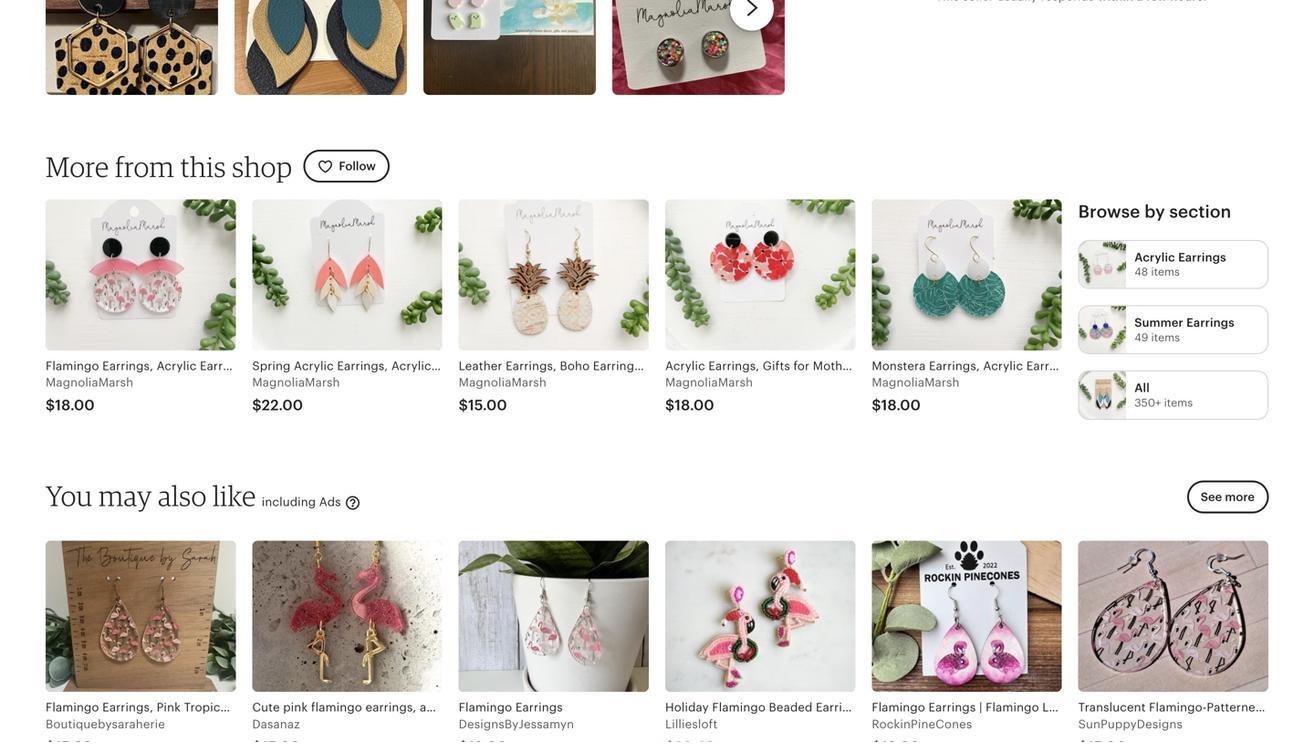 Task type: locate. For each thing, give the bounding box(es) containing it.
earrings right summer
[[1187, 316, 1235, 330]]

see
[[1201, 490, 1223, 504]]

see more
[[1201, 490, 1255, 504]]

summer
[[1135, 316, 1184, 330]]

$
[[46, 397, 55, 414], [252, 397, 262, 414], [459, 397, 468, 414], [666, 397, 675, 414], [872, 397, 882, 414]]

flamingo earrings, acrylic earrings, pink and black earrings, gifts for flamingo lover, lightweight earrings, summer earrings, black studs image
[[46, 199, 236, 350]]

translucent flamingo-patterned earrings, teardrop earrings, flamingo earrings, pink flamingos, acrylic earrings image
[[1079, 541, 1269, 692]]

see more listings in the summer earrings section image
[[1080, 306, 1127, 354]]

4 $ from the left
[[666, 397, 675, 414]]

2 vertical spatial earrings
[[516, 701, 563, 715]]

items inside summer earrings 49 items
[[1152, 331, 1181, 344]]

dasanaz
[[252, 717, 300, 731]]

sunpuppydesigns link
[[1079, 541, 1269, 742]]

earrings up designsbyjessamyn
[[516, 701, 563, 715]]

0 horizontal spatial 18.00
[[55, 397, 95, 414]]

items
[[1152, 266, 1180, 278], [1152, 331, 1181, 344], [1165, 397, 1193, 409]]

by
[[1145, 202, 1166, 221]]

1 horizontal spatial magnoliamarsh $ 18.00
[[666, 376, 753, 414]]

0 horizontal spatial magnoliamarsh $ 18.00
[[46, 376, 133, 414]]

earrings inside summer earrings 49 items
[[1187, 316, 1235, 330]]

2 horizontal spatial magnoliamarsh $ 18.00
[[872, 376, 960, 414]]

monstera earrings, acrylic earrings, teal & white earrings, gifts for beach lover, lightweight earrings, summer earrings, circle earrings image
[[872, 199, 1062, 350]]

1 vertical spatial items
[[1152, 331, 1181, 344]]

also
[[158, 479, 207, 512]]

18.00
[[55, 397, 95, 414], [675, 397, 715, 414], [882, 397, 921, 414]]

18.00 for the monstera earrings, acrylic earrings, teal & white earrings, gifts for beach lover, lightweight earrings, summer earrings, circle earrings image
[[882, 397, 921, 414]]

magnoliamarsh for the monstera earrings, acrylic earrings, teal & white earrings, gifts for beach lover, lightweight earrings, summer earrings, circle earrings image
[[872, 376, 960, 389]]

1 18.00 from the left
[[55, 397, 95, 414]]

holiday flamingo beaded earrings -  holiday earrings, seed bead earrings handmade, christmas earrings image
[[666, 541, 856, 692]]

2 horizontal spatial 18.00
[[882, 397, 921, 414]]

you may also like including ads
[[46, 479, 345, 512]]

items inside all 350+ items
[[1165, 397, 1193, 409]]

designsbyjessamyn
[[459, 717, 574, 731]]

1 vertical spatial earrings
[[1187, 316, 1235, 330]]

22.00
[[262, 397, 303, 414]]

earrings inside flamingo earrings designsbyjessamyn
[[516, 701, 563, 715]]

magnoliamarsh
[[46, 376, 133, 389], [252, 376, 340, 389], [459, 376, 547, 389], [666, 376, 753, 389], [872, 376, 960, 389]]

follow button
[[303, 150, 390, 183]]

acrylic earrings 48 items
[[1135, 251, 1227, 278]]

including
[[262, 495, 316, 509]]

2 $ from the left
[[252, 397, 262, 414]]

items inside acrylic earrings 48 items
[[1152, 266, 1180, 278]]

3 18.00 from the left
[[882, 397, 921, 414]]

3 magnoliamarsh from the left
[[459, 376, 547, 389]]

earrings for acrylic earrings
[[1179, 251, 1227, 264]]

4 magnoliamarsh from the left
[[666, 376, 753, 389]]

more
[[1226, 490, 1255, 504]]

flamingo earrings | flamingo lover gifts | beach earrings | summer earrings | dangle earrings for women | earrings for girls | best friend image
[[872, 541, 1062, 692]]

1 $ from the left
[[46, 397, 55, 414]]

items down acrylic
[[1152, 266, 1180, 278]]

see more link
[[1182, 481, 1269, 525]]

acrylic earrings, gifts for mothers day, circle cutout earrings, black studs, pink flower earrings, hibiscus earrings, summer boho earrings image
[[666, 199, 856, 350]]

magnoliamarsh $ 22.00
[[252, 376, 340, 414]]

follow
[[339, 160, 376, 173]]

items right "350+"
[[1165, 397, 1193, 409]]

lilliesloft link
[[666, 541, 856, 742]]

from
[[115, 150, 175, 183]]

dasanaz link
[[252, 541, 442, 742]]

3 $ from the left
[[459, 397, 468, 414]]

flamingo earrings image
[[459, 541, 649, 692]]

$ for spring acrylic earrings, acrylic tiered leaf earrings, pink coral peach white earrings, small dangle earrings, lightweight earrings for mom image
[[252, 397, 262, 414]]

2 vertical spatial items
[[1165, 397, 1193, 409]]

earrings
[[1179, 251, 1227, 264], [1187, 316, 1235, 330], [516, 701, 563, 715]]

earrings inside acrylic earrings 48 items
[[1179, 251, 1227, 264]]

rockinpinecones link
[[872, 541, 1062, 742]]

you
[[46, 479, 93, 512]]

5 $ from the left
[[872, 397, 882, 414]]

1 magnoliamarsh $ 18.00 from the left
[[46, 376, 133, 414]]

3 magnoliamarsh $ 18.00 from the left
[[872, 376, 960, 414]]

0 vertical spatial earrings
[[1179, 251, 1227, 264]]

items down summer
[[1152, 331, 1181, 344]]

5 magnoliamarsh from the left
[[872, 376, 960, 389]]

1 magnoliamarsh from the left
[[46, 376, 133, 389]]

see more listings in the acrylic earrings section image
[[1080, 241, 1127, 288]]

2 18.00 from the left
[[675, 397, 715, 414]]

18.00 for flamingo earrings, acrylic earrings, pink and black earrings, gifts for flamingo lover, lightweight earrings, summer earrings, black studs image
[[55, 397, 95, 414]]

magnoliamarsh for leather earrings, boho earrings, pineapple earrings, cork earrings, gifts for mom, wood earrings, peach & gold summer earrings image
[[459, 376, 547, 389]]

$ inside magnoliamarsh $ 22.00
[[252, 397, 262, 414]]

magnoliamarsh $ 18.00
[[46, 376, 133, 414], [666, 376, 753, 414], [872, 376, 960, 414]]

browse by section
[[1079, 202, 1232, 221]]

1 horizontal spatial 18.00
[[675, 397, 715, 414]]

magnoliamarsh $ 18.00 for flamingo earrings, acrylic earrings, pink and black earrings, gifts for flamingo lover, lightweight earrings, summer earrings, black studs image
[[46, 376, 133, 414]]

2 magnoliamarsh from the left
[[252, 376, 340, 389]]

flamingo
[[459, 701, 512, 715]]

49
[[1135, 331, 1149, 344]]

all 350+ items
[[1135, 381, 1193, 409]]

$ inside "magnoliamarsh $ 15.00"
[[459, 397, 468, 414]]

0 vertical spatial items
[[1152, 266, 1180, 278]]

earrings down section
[[1179, 251, 1227, 264]]



Task type: vqa. For each thing, say whether or not it's contained in the screenshot.
blog
no



Task type: describe. For each thing, give the bounding box(es) containing it.
earrings for summer earrings
[[1187, 316, 1235, 330]]

magnoliamarsh for spring acrylic earrings, acrylic tiered leaf earrings, pink coral peach white earrings, small dangle earrings, lightweight earrings for mom image
[[252, 376, 340, 389]]

flamingo earrings designsbyjessamyn
[[459, 701, 574, 731]]

like
[[213, 479, 256, 512]]

section
[[1170, 202, 1232, 221]]

acrylic
[[1135, 251, 1176, 264]]

magnoliamarsh for flamingo earrings, acrylic earrings, pink and black earrings, gifts for flamingo lover, lightweight earrings, summer earrings, black studs image
[[46, 376, 133, 389]]

$ for leather earrings, boho earrings, pineapple earrings, cork earrings, gifts for mom, wood earrings, peach & gold summer earrings image
[[459, 397, 468, 414]]

more from this shop
[[46, 150, 292, 183]]

boutiquebysaraherie link
[[46, 541, 236, 742]]

rockinpinecones
[[872, 717, 973, 731]]

350+
[[1135, 397, 1162, 409]]

browse
[[1079, 202, 1141, 221]]

items for acrylic
[[1152, 266, 1180, 278]]

more
[[46, 150, 109, 183]]

boutiquebysaraherie
[[46, 717, 165, 731]]

magnoliamarsh $ 18.00 for the monstera earrings, acrylic earrings, teal & white earrings, gifts for beach lover, lightweight earrings, summer earrings, circle earrings image
[[872, 376, 960, 414]]

15.00
[[468, 397, 507, 414]]

items for summer
[[1152, 331, 1181, 344]]

magnoliamarsh $ 15.00
[[459, 376, 547, 414]]

spring acrylic earrings, acrylic tiered leaf earrings, pink coral peach white earrings, small dangle earrings, lightweight earrings for mom image
[[252, 199, 442, 350]]

this
[[180, 150, 226, 183]]

all
[[1135, 381, 1150, 395]]

leather earrings, boho earrings, pineapple earrings, cork earrings, gifts for mom, wood earrings, peach & gold summer earrings image
[[459, 199, 649, 350]]

see more listings in the all section image
[[1080, 372, 1127, 419]]

see more button
[[1188, 481, 1269, 514]]

shop
[[232, 150, 292, 183]]

ads
[[319, 495, 341, 509]]

flamingo earrings, pink tropical earrings, summer jewelry, beach earrings, miami statement earrings, fuschia, beach vibes image
[[46, 541, 236, 692]]

$ for flamingo earrings, acrylic earrings, pink and black earrings, gifts for flamingo lover, lightweight earrings, summer earrings, black studs image
[[46, 397, 55, 414]]

48
[[1135, 266, 1149, 278]]

summer earrings 49 items
[[1135, 316, 1235, 344]]

may
[[99, 479, 152, 512]]

sunpuppydesigns
[[1079, 717, 1183, 731]]

$ for the monstera earrings, acrylic earrings, teal & white earrings, gifts for beach lover, lightweight earrings, summer earrings, circle earrings image
[[872, 397, 882, 414]]

2 magnoliamarsh $ 18.00 from the left
[[666, 376, 753, 414]]

cute pink flamingo earrings, acrylic earrings, flamingo with gold legs, dangle earrings, summer, earrings, pink jewelry,laser cut,plexiglass image
[[252, 541, 442, 692]]

lilliesloft
[[666, 717, 718, 731]]



